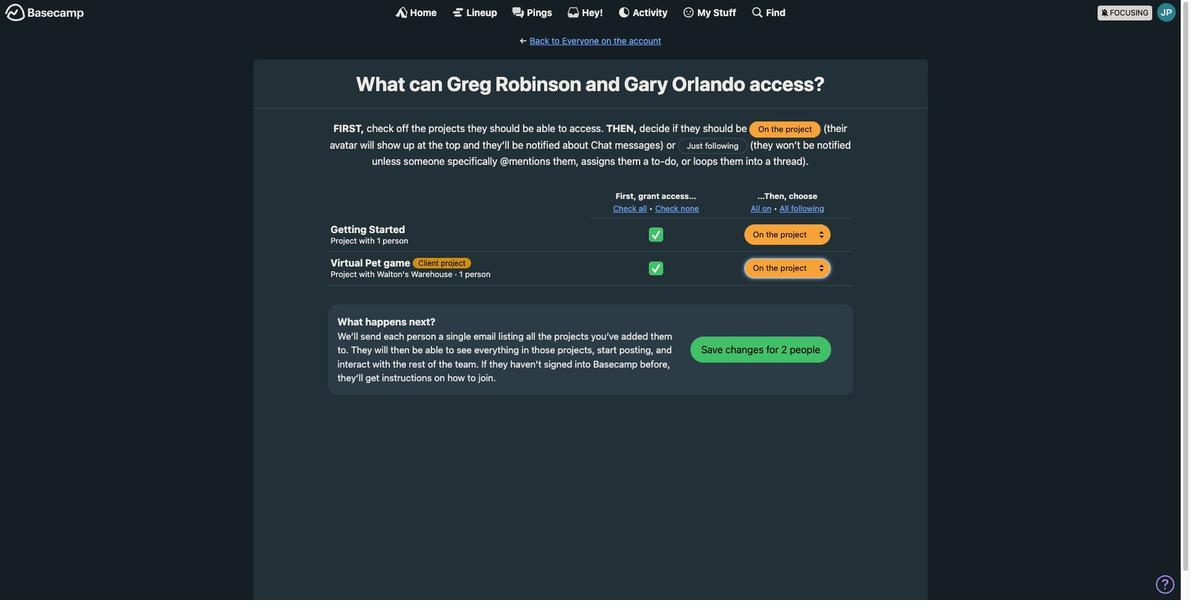 Task type: vqa. For each thing, say whether or not it's contained in the screenshot.
2nd All from left
yes



Task type: locate. For each thing, give the bounding box(es) containing it.
notified down (their
[[817, 139, 851, 151]]

posting,
[[619, 344, 654, 355]]

1 vertical spatial projects
[[554, 330, 589, 341]]

or inside the '(their avatar will show up at the top and they'll be notified about chat messages)           or'
[[667, 139, 676, 151]]

2 vertical spatial person
[[407, 330, 436, 341]]

everything
[[474, 344, 519, 355]]

0 horizontal spatial check
[[613, 204, 637, 213]]

on down …then,
[[763, 204, 772, 213]]

1 vertical spatial project
[[441, 259, 466, 268]]

they inside what happens next? we'll send each person a single email listing all the projects you've added them to.                    they will then be able to see everything in those projects, start posting, and interact with the rest of the team.                   if they haven't signed into basecamp before, they'll get instructions on how to join.
[[489, 358, 508, 369]]

all inside what happens next? we'll send each person a single email listing all the projects you've added them to.                    they will then be able to see everything in those projects, start posting, and interact with the rest of the team.                   if they haven't signed into basecamp before, they'll get instructions on how to join.
[[526, 330, 536, 341]]

project for getting
[[331, 236, 357, 245]]

lineup link
[[452, 6, 497, 19]]

should up just following
[[703, 123, 733, 134]]

0 horizontal spatial they'll
[[338, 372, 363, 383]]

←
[[520, 35, 527, 46]]

0 vertical spatial all
[[639, 204, 647, 213]]

0 vertical spatial on
[[602, 35, 612, 46]]

2 • from the left
[[774, 204, 778, 213]]

all up in
[[526, 330, 536, 341]]

project
[[786, 124, 812, 134], [441, 259, 466, 268]]

1 notified from the left
[[526, 139, 560, 151]]

able inside what happens next? we'll send each person a single email listing all the projects you've added them to.                    they will then be able to see everything in those projects, start posting, and interact with the rest of the team.                   if they haven't signed into basecamp before, they'll get instructions on how to join.
[[425, 344, 443, 355]]

into
[[746, 156, 763, 167], [575, 358, 591, 369]]

before,
[[640, 358, 670, 369]]

they'll inside what happens next? we'll send each person a single email listing all the projects you've added them to.                    they will then be able to see everything in those projects, start posting, and interact with the rest of the team.                   if they haven't signed into basecamp before, they'll get instructions on how to join.
[[338, 372, 363, 383]]

2 vertical spatial and
[[656, 344, 672, 355]]

them down messages) at the top of page
[[618, 156, 641, 167]]

1 vertical spatial person
[[465, 270, 491, 279]]

and inside what happens next? we'll send each person a single email listing all the projects you've added them to.                    they will then be able to see everything in those projects, start posting, and interact with the rest of the team.                   if they haven't signed into basecamp before, they'll get instructions on how to join.
[[656, 344, 672, 355]]

and up specifically
[[463, 139, 480, 151]]

project down the virtual
[[331, 270, 357, 279]]

the inside the '(their avatar will show up at the top and they'll be notified about chat messages)           or'
[[429, 139, 443, 151]]

1 project from the top
[[331, 236, 357, 245]]

to
[[552, 35, 560, 46], [558, 123, 567, 134], [446, 344, 454, 355], [468, 372, 476, 383]]

thread).
[[774, 156, 809, 167]]

1 horizontal spatial projects
[[554, 330, 589, 341]]

1 vertical spatial 1
[[459, 270, 463, 279]]

with up get
[[373, 358, 390, 369]]

1 vertical spatial and
[[463, 139, 480, 151]]

person
[[383, 236, 408, 245], [465, 270, 491, 279], [407, 330, 436, 341]]

be inside the '(their avatar will show up at the top and they'll be notified about chat messages)           or'
[[512, 139, 524, 151]]

first,
[[616, 192, 637, 201]]

be inside what happens next? we'll send each person a single email listing all the projects you've added them to.                    they will then be able to see everything in those projects, start posting, and interact with the rest of the team.                   if they haven't signed into basecamp before, they'll get instructions on how to join.
[[412, 344, 423, 355]]

they'll down interact
[[338, 372, 363, 383]]

them down just following
[[721, 156, 744, 167]]

what up check
[[356, 72, 405, 95]]

following up loops
[[705, 141, 739, 151]]

projects up projects,
[[554, 330, 589, 341]]

game
[[384, 257, 410, 269]]

0 vertical spatial with
[[359, 236, 375, 245]]

with inside what happens next? we'll send each person a single email listing all the projects you've added them to.                    they will then be able to see everything in those projects, start posting, and interact with the rest of the team.                   if they haven't signed into basecamp before, they'll get instructions on how to join.
[[373, 358, 390, 369]]

unless
[[372, 156, 401, 167]]

2 horizontal spatial them
[[721, 156, 744, 167]]

0 vertical spatial person
[[383, 236, 408, 245]]

2 horizontal spatial on
[[763, 204, 772, 213]]

• down grant
[[649, 204, 653, 213]]

and up before,
[[656, 344, 672, 355]]

what inside what happens next? we'll send each person a single email listing all the projects you've added them to.                    they will then be able to see everything in those projects, start posting, and interact with the rest of the team.                   if they haven't signed into basecamp before, they'll get instructions on how to join.
[[338, 316, 363, 327]]

person down next?
[[407, 330, 436, 341]]

@mentions
[[500, 156, 551, 167]]

able up of
[[425, 344, 443, 355]]

1 vertical spatial following
[[791, 204, 824, 213]]

avatar
[[330, 139, 358, 151]]

with down getting
[[359, 236, 375, 245]]

0 vertical spatial or
[[667, 139, 676, 151]]

1 vertical spatial all
[[526, 330, 536, 341]]

0 vertical spatial will
[[360, 139, 375, 151]]

the right at
[[429, 139, 443, 151]]

switch accounts image
[[5, 3, 84, 22]]

then,
[[607, 123, 637, 134]]

interact
[[338, 358, 370, 369]]

2 vertical spatial with
[[373, 358, 390, 369]]

1 horizontal spatial they
[[489, 358, 508, 369]]

decide
[[640, 123, 670, 134]]

0 horizontal spatial and
[[463, 139, 480, 151]]

a
[[644, 156, 649, 167], [766, 156, 771, 167], [439, 330, 444, 341]]

0 horizontal spatial all
[[526, 330, 536, 341]]

client project project with walton's warehouse                             · 1 person
[[331, 259, 491, 279]]

(they won't be notified unless someone specifically @mentions them, assigns them a to-do, or loops them into a thread).
[[372, 139, 851, 167]]

0 vertical spatial following
[[705, 141, 739, 151]]

all down grant
[[639, 204, 647, 213]]

2 notified from the left
[[817, 139, 851, 151]]

0 vertical spatial projects
[[429, 123, 465, 134]]

on down of
[[434, 372, 445, 383]]

all
[[639, 204, 647, 213], [526, 330, 536, 341]]

they'll inside the '(their avatar will show up at the top and they'll be notified about chat messages)           or'
[[483, 139, 510, 151]]

1 vertical spatial they'll
[[338, 372, 363, 383]]

of
[[428, 358, 436, 369]]

robinson
[[496, 72, 582, 95]]

to left see
[[446, 344, 454, 355]]

a down "(they"
[[766, 156, 771, 167]]

choose
[[789, 192, 818, 201]]

1 vertical spatial on
[[763, 204, 772, 213]]

2 horizontal spatial they
[[681, 123, 701, 134]]

0 vertical spatial what
[[356, 72, 405, 95]]

will down check
[[360, 139, 375, 151]]

0 horizontal spatial notified
[[526, 139, 560, 151]]

be
[[523, 123, 534, 134], [736, 123, 747, 134], [512, 139, 524, 151], [803, 139, 815, 151], [412, 344, 423, 355]]

1 vertical spatial or
[[682, 156, 691, 167]]

person right the ·
[[465, 270, 491, 279]]

back
[[530, 35, 550, 46]]

they up specifically
[[468, 123, 487, 134]]

what up we'll
[[338, 316, 363, 327]]

a inside what happens next? we'll send each person a single email listing all the projects you've added them to.                    they will then be able to see everything in those projects, start posting, and interact with the rest of the team.                   if they haven't signed into basecamp before, they'll get instructions on how to join.
[[439, 330, 444, 341]]

into down "(they"
[[746, 156, 763, 167]]

project up the ·
[[441, 259, 466, 268]]

0 horizontal spatial should
[[490, 123, 520, 134]]

0 horizontal spatial •
[[649, 204, 653, 213]]

0 horizontal spatial or
[[667, 139, 676, 151]]

1 down started
[[377, 236, 381, 245]]

2 vertical spatial on
[[434, 372, 445, 383]]

← back to everyone on the account
[[520, 35, 661, 46]]

• down …then,
[[774, 204, 778, 213]]

into down projects,
[[575, 358, 591, 369]]

2 should from the left
[[703, 123, 733, 134]]

notified
[[526, 139, 560, 151], [817, 139, 851, 151]]

notified down 'first, check off the projects they should be able to access. then, decide if they should be'
[[526, 139, 560, 151]]

and left gary
[[586, 72, 620, 95]]

or up do, on the top right
[[667, 139, 676, 151]]

1 vertical spatial with
[[359, 270, 375, 279]]

off
[[397, 123, 409, 134]]

1 vertical spatial able
[[425, 344, 443, 355]]

1 horizontal spatial notified
[[817, 139, 851, 151]]

1 vertical spatial project
[[331, 270, 357, 279]]

all
[[751, 204, 760, 213], [780, 204, 789, 213]]

should up @mentions
[[490, 123, 520, 134]]

2 horizontal spatial and
[[656, 344, 672, 355]]

1 horizontal spatial they'll
[[483, 139, 510, 151]]

they'll up specifically
[[483, 139, 510, 151]]

notified inside the '(their avatar will show up at the top and they'll be notified about chat messages)           or'
[[526, 139, 560, 151]]

(their avatar will show up at the top and they'll be notified about chat messages)           or
[[330, 123, 848, 151]]

projects
[[429, 123, 465, 134], [554, 330, 589, 341]]

0 horizontal spatial following
[[705, 141, 739, 151]]

0 horizontal spatial 1
[[377, 236, 381, 245]]

0 horizontal spatial into
[[575, 358, 591, 369]]

1
[[377, 236, 381, 245], [459, 270, 463, 279]]

what can greg robinson and gary orlando access?
[[356, 72, 825, 95]]

0 horizontal spatial all
[[751, 204, 760, 213]]

0 vertical spatial they'll
[[483, 139, 510, 151]]

project inside 'getting started project                             with 1 person'
[[331, 236, 357, 245]]

•
[[649, 204, 653, 213], [774, 204, 778, 213]]

do,
[[665, 156, 679, 167]]

notified inside (they won't be notified unless someone specifically @mentions them, assigns them a to-do, or loops them into a thread).
[[817, 139, 851, 151]]

0 vertical spatial able
[[537, 123, 556, 134]]

1 horizontal spatial following
[[791, 204, 824, 213]]

1 horizontal spatial them
[[651, 330, 672, 341]]

be inside (they won't be notified unless someone specifically @mentions them, assigns them a to-do, or loops them into a thread).
[[803, 139, 815, 151]]

1 horizontal spatial into
[[746, 156, 763, 167]]

1 vertical spatial will
[[375, 344, 388, 355]]

with inside 'getting started project                             with 1 person'
[[359, 236, 375, 245]]

0 horizontal spatial on
[[434, 372, 445, 383]]

1 horizontal spatial a
[[644, 156, 649, 167]]

signed
[[544, 358, 573, 369]]

·
[[455, 270, 457, 279]]

or right do, on the top right
[[682, 156, 691, 167]]

them inside what happens next? we'll send each person a single email listing all the projects you've added them to.                    they will then be able to see everything in those projects, start posting, and interact with the rest of the team.                   if they haven't signed into basecamp before, they'll get instructions on how to join.
[[651, 330, 672, 341]]

join.
[[479, 372, 496, 383]]

check down access…
[[655, 204, 679, 213]]

2 project from the top
[[331, 270, 357, 279]]

them right added
[[651, 330, 672, 341]]

should
[[490, 123, 520, 134], [703, 123, 733, 134]]

1 inside 'client project project with walton's warehouse                             · 1 person'
[[459, 270, 463, 279]]

0 horizontal spatial able
[[425, 344, 443, 355]]

what for what can greg robinson and gary orlando access?
[[356, 72, 405, 95]]

all inside first, grant access… check all • check none
[[639, 204, 647, 213]]

1 vertical spatial what
[[338, 316, 363, 327]]

will inside what happens next? we'll send each person a single email listing all the projects you've added them to.                    they will then be able to see everything in those projects, start posting, and interact with the rest of the team.                   if they haven't signed into basecamp before, they'll get instructions on how to join.
[[375, 344, 388, 355]]

1 horizontal spatial 1
[[459, 270, 463, 279]]

0 vertical spatial and
[[586, 72, 620, 95]]

2 check from the left
[[655, 204, 679, 213]]

1 • from the left
[[649, 204, 653, 213]]

0 vertical spatial project
[[786, 124, 812, 134]]

back to everyone on the account link
[[530, 35, 661, 46]]

basecamp
[[593, 358, 638, 369]]

getting started project                             with 1 person
[[331, 224, 408, 245]]

following down choose
[[791, 204, 824, 213]]

project up the won't
[[786, 124, 812, 134]]

next?
[[409, 316, 436, 327]]

1 horizontal spatial or
[[682, 156, 691, 167]]

and inside the '(their avatar will show up at the top and they'll be notified about chat messages)           or'
[[463, 139, 480, 151]]

a left single
[[439, 330, 444, 341]]

0 vertical spatial into
[[746, 156, 763, 167]]

1 all from the left
[[751, 204, 760, 213]]

on the project
[[759, 124, 812, 134]]

on
[[602, 35, 612, 46], [763, 204, 772, 213], [434, 372, 445, 383]]

1 horizontal spatial •
[[774, 204, 778, 213]]

will inside the '(their avatar will show up at the top and they'll be notified about chat messages)           or'
[[360, 139, 375, 151]]

access…
[[662, 192, 697, 201]]

(they
[[750, 139, 773, 151]]

1 right the ·
[[459, 270, 463, 279]]

focusing
[[1110, 8, 1149, 17]]

they right if
[[681, 123, 701, 134]]

the right the off on the top
[[412, 123, 426, 134]]

1 horizontal spatial able
[[537, 123, 556, 134]]

1 horizontal spatial should
[[703, 123, 733, 134]]

on inside what happens next? we'll send each person a single email listing all the projects you've added them to.                    they will then be able to see everything in those projects, start posting, and interact with the rest of the team.                   if they haven't signed into basecamp before, they'll get instructions on how to join.
[[434, 372, 445, 383]]

someone
[[404, 156, 445, 167]]

activity link
[[618, 6, 668, 19]]

1 horizontal spatial all
[[780, 204, 789, 213]]

messages)
[[615, 139, 664, 151]]

person down started
[[383, 236, 408, 245]]

will down send
[[375, 344, 388, 355]]

• inside the …then, choose all on • all following
[[774, 204, 778, 213]]

None submit
[[691, 336, 831, 362]]

project
[[331, 236, 357, 245], [331, 270, 357, 279]]

1 horizontal spatial check
[[655, 204, 679, 213]]

0 vertical spatial 1
[[377, 236, 381, 245]]

1 horizontal spatial all
[[639, 204, 647, 213]]

project inside 'client project project with walton's warehouse                             · 1 person'
[[331, 270, 357, 279]]

them
[[618, 156, 641, 167], [721, 156, 744, 167], [651, 330, 672, 341]]

able
[[537, 123, 556, 134], [425, 344, 443, 355]]

virtual
[[331, 257, 363, 269]]

project down getting
[[331, 236, 357, 245]]

the up those
[[538, 330, 552, 341]]

check down first,
[[613, 204, 637, 213]]

able up them,
[[537, 123, 556, 134]]

0 vertical spatial project
[[331, 236, 357, 245]]

0 horizontal spatial a
[[439, 330, 444, 341]]

we'll
[[338, 330, 358, 341]]

a left to-
[[644, 156, 649, 167]]

with down virtual pet game
[[359, 270, 375, 279]]

with inside 'client project project with walton's warehouse                             · 1 person'
[[359, 270, 375, 279]]

what
[[356, 72, 405, 95], [338, 316, 363, 327]]

they down everything
[[489, 358, 508, 369]]

on right everyone
[[602, 35, 612, 46]]

1 vertical spatial into
[[575, 358, 591, 369]]

0 horizontal spatial project
[[441, 259, 466, 268]]

account
[[629, 35, 661, 46]]

check
[[613, 204, 637, 213], [655, 204, 679, 213]]

to right back
[[552, 35, 560, 46]]

projects up top
[[429, 123, 465, 134]]



Task type: describe. For each thing, give the bounding box(es) containing it.
on inside the …then, choose all on • all following
[[763, 204, 772, 213]]

to up about
[[558, 123, 567, 134]]

each
[[384, 330, 404, 341]]

project inside 'client project project with walton's warehouse                             · 1 person'
[[441, 259, 466, 268]]

first,
[[334, 123, 364, 134]]

0 horizontal spatial they
[[468, 123, 487, 134]]

those
[[532, 344, 555, 355]]

gary
[[624, 72, 668, 95]]

warehouse
[[411, 270, 453, 279]]

walton's
[[377, 270, 409, 279]]

pings
[[527, 7, 552, 18]]

into inside what happens next? we'll send each person a single email listing all the projects you've added them to.                    they will then be able to see everything in those projects, start posting, and interact with the rest of the team.                   if they haven't signed into basecamp before, they'll get instructions on how to join.
[[575, 358, 591, 369]]

to.
[[338, 344, 349, 355]]

with for client
[[359, 270, 375, 279]]

team.
[[455, 358, 479, 369]]

following inside the …then, choose all on • all following
[[791, 204, 824, 213]]

if
[[673, 123, 678, 134]]

up
[[403, 139, 415, 151]]

how
[[448, 372, 465, 383]]

at
[[417, 139, 426, 151]]

stuff
[[714, 7, 737, 18]]

haven't
[[511, 358, 542, 369]]

all following button
[[780, 202, 824, 214]]

top
[[446, 139, 461, 151]]

grant
[[639, 192, 660, 201]]

(their
[[824, 123, 848, 134]]

• inside first, grant access… check all • check none
[[649, 204, 653, 213]]

focusing button
[[1098, 0, 1181, 24]]

all on button
[[751, 202, 772, 214]]

started
[[369, 224, 405, 235]]

on
[[759, 124, 769, 134]]

1 horizontal spatial and
[[586, 72, 620, 95]]

orlando
[[672, 72, 746, 95]]

home link
[[395, 6, 437, 19]]

them for added
[[651, 330, 672, 341]]

pings button
[[512, 6, 552, 19]]

the right on
[[772, 124, 784, 134]]

check none button
[[655, 202, 699, 214]]

or inside (they won't be notified unless someone specifically @mentions them, assigns them a to-do, or loops them into a thread).
[[682, 156, 691, 167]]

the down then
[[393, 358, 407, 369]]

just
[[687, 141, 703, 151]]

loops
[[694, 156, 718, 167]]

send
[[361, 330, 381, 341]]

main element
[[0, 0, 1181, 24]]

person inside what happens next? we'll send each person a single email listing all the projects you've added them to.                    they will then be able to see everything in those projects, start posting, and interact with the rest of the team.                   if they haven't signed into basecamp before, they'll get instructions on how to join.
[[407, 330, 436, 341]]

lineup
[[467, 7, 497, 18]]

first, check off the projects they should be able to access. then, decide if they should be
[[334, 123, 750, 134]]

with for getting
[[359, 236, 375, 245]]

my
[[698, 7, 711, 18]]

access?
[[750, 72, 825, 95]]

to-
[[651, 156, 665, 167]]

rest
[[409, 358, 425, 369]]

check
[[367, 123, 394, 134]]

1 check from the left
[[613, 204, 637, 213]]

pet
[[365, 257, 381, 269]]

just following
[[687, 141, 739, 151]]

1 should from the left
[[490, 123, 520, 134]]

find button
[[751, 6, 786, 19]]

2 horizontal spatial a
[[766, 156, 771, 167]]

none
[[681, 204, 699, 213]]

instructions
[[382, 372, 432, 383]]

the right of
[[439, 358, 453, 369]]

2 all from the left
[[780, 204, 789, 213]]

0 horizontal spatial projects
[[429, 123, 465, 134]]

access.
[[570, 123, 604, 134]]

my stuff
[[698, 7, 737, 18]]

into inside (they won't be notified unless someone specifically @mentions them, assigns them a to-do, or loops them into a thread).
[[746, 156, 763, 167]]

see
[[457, 344, 472, 355]]

greg
[[447, 72, 492, 95]]

activity
[[633, 7, 668, 18]]

what for what happens next? we'll send each person a single email listing all the projects you've added them to.                    they will then be able to see everything in those projects, start posting, and interact with the rest of the team.                   if they haven't signed into basecamp before, they'll get instructions on how to join.
[[338, 316, 363, 327]]

first, grant access… check all • check none
[[613, 192, 699, 213]]

show
[[377, 139, 401, 151]]

check all button
[[613, 202, 647, 214]]

my stuff button
[[683, 6, 737, 19]]

1 inside 'getting started project                             with 1 person'
[[377, 236, 381, 245]]

0 horizontal spatial them
[[618, 156, 641, 167]]

then
[[391, 344, 410, 355]]

specifically
[[448, 156, 498, 167]]

1 horizontal spatial on
[[602, 35, 612, 46]]

client
[[419, 259, 439, 268]]

virtual pet game
[[331, 257, 410, 269]]

1 horizontal spatial project
[[786, 124, 812, 134]]

won't
[[776, 139, 801, 151]]

happens
[[365, 316, 407, 327]]

…then, choose all on • all following
[[751, 192, 824, 213]]

assigns
[[581, 156, 615, 167]]

…then,
[[758, 192, 787, 201]]

person inside 'getting started project                             with 1 person'
[[383, 236, 408, 245]]

projects inside what happens next? we'll send each person a single email listing all the projects you've added them to.                    they will then be able to see everything in those projects, start posting, and interact with the rest of the team.                   if they haven't signed into basecamp before, they'll get instructions on how to join.
[[554, 330, 589, 341]]

them,
[[553, 156, 579, 167]]

if
[[481, 358, 487, 369]]

in
[[522, 344, 529, 355]]

projects,
[[558, 344, 595, 355]]

to down the 'team.'
[[468, 372, 476, 383]]

start
[[597, 344, 617, 355]]

about
[[563, 139, 589, 151]]

them for loops
[[721, 156, 744, 167]]

person inside 'client project project with walton's warehouse                             · 1 person'
[[465, 270, 491, 279]]

email
[[474, 330, 496, 341]]

single
[[446, 330, 471, 341]]

get
[[366, 372, 380, 383]]

added
[[621, 330, 648, 341]]

james peterson image
[[1158, 3, 1176, 22]]

project for client
[[331, 270, 357, 279]]

the left account
[[614, 35, 627, 46]]

everyone
[[562, 35, 599, 46]]

can
[[409, 72, 443, 95]]

home
[[410, 7, 437, 18]]



